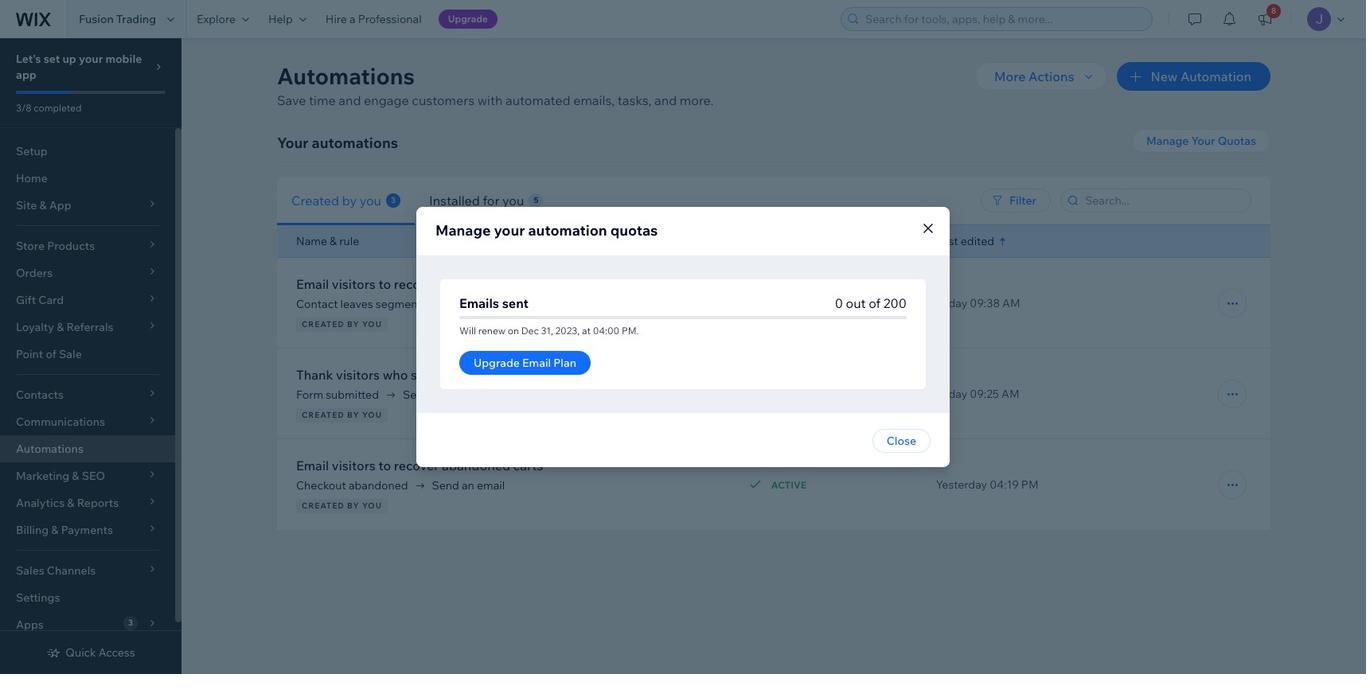 Task type: locate. For each thing, give the bounding box(es) containing it.
0 vertical spatial visitors
[[332, 276, 376, 292]]

you right for on the top of page
[[502, 192, 524, 208]]

and
[[339, 92, 361, 108], [654, 92, 677, 108]]

1 horizontal spatial and
[[654, 92, 677, 108]]

created for contact
[[302, 319, 345, 330]]

email for checkout abandoned
[[296, 458, 329, 474]]

send an email
[[403, 388, 476, 402], [432, 478, 505, 493]]

1 vertical spatial recover
[[394, 458, 439, 474]]

0 horizontal spatial you
[[360, 192, 381, 208]]

installed for you
[[429, 192, 524, 208]]

2 vertical spatial visitors
[[332, 458, 376, 474]]

0 vertical spatial your
[[79, 52, 103, 66]]

created down form
[[302, 410, 345, 420]]

created for checkout
[[302, 501, 345, 511]]

tab list
[[277, 176, 780, 225]]

email
[[296, 276, 329, 292], [522, 356, 551, 370], [296, 458, 329, 474]]

3/8 completed
[[16, 102, 82, 114]]

you
[[362, 319, 382, 330], [362, 410, 382, 420], [362, 501, 382, 511]]

1 horizontal spatial your
[[494, 221, 525, 240]]

Search for tools, apps, help & more... field
[[861, 8, 1147, 30]]

0 vertical spatial by
[[347, 319, 360, 330]]

0 horizontal spatial automations
[[16, 442, 84, 456]]

created
[[302, 319, 345, 330], [302, 410, 345, 420], [302, 501, 345, 511]]

1 horizontal spatial your
[[1192, 134, 1215, 148]]

0 vertical spatial created by you
[[302, 319, 382, 330]]

1 vertical spatial created
[[302, 410, 345, 420]]

3 created from the top
[[302, 501, 345, 511]]

1 vertical spatial you
[[362, 410, 382, 420]]

add
[[446, 297, 467, 311]]

1 vertical spatial visitors
[[336, 367, 380, 383]]

your inside "button"
[[1192, 134, 1215, 148]]

you right by
[[360, 192, 381, 208]]

you
[[360, 192, 381, 208], [502, 192, 524, 208]]

1 horizontal spatial email
[[477, 478, 505, 493]]

2 email visitors to recover abandoned carts from the top
[[296, 458, 543, 474]]

you down submitted
[[362, 410, 382, 420]]

0 vertical spatial of
[[869, 295, 881, 311]]

0 out of 200
[[835, 295, 907, 311]]

of left sale
[[46, 347, 56, 361]]

1 active from the top
[[771, 388, 807, 400]]

1 vertical spatial send an email
[[432, 478, 505, 493]]

visitors up submitted
[[336, 367, 380, 383]]

09:38
[[970, 296, 1000, 311]]

0 vertical spatial active
[[771, 388, 807, 400]]

2 carts from the top
[[513, 458, 543, 474]]

2 vertical spatial by
[[347, 501, 360, 511]]

mobile
[[105, 52, 142, 66]]

3 by from the top
[[347, 501, 360, 511]]

1 vertical spatial upgrade
[[474, 356, 520, 370]]

you down checkout abandoned
[[362, 501, 382, 511]]

0 vertical spatial email
[[296, 276, 329, 292]]

to
[[379, 276, 391, 292], [379, 458, 391, 474]]

0 horizontal spatial a
[[350, 12, 356, 26]]

1 today from the top
[[936, 296, 967, 311]]

fusion
[[79, 12, 114, 26]]

2 horizontal spatial a
[[470, 297, 476, 311]]

help button
[[259, 0, 316, 38]]

by down submitted
[[347, 410, 360, 420]]

email inside "button"
[[522, 356, 551, 370]]

emails
[[459, 295, 499, 311]]

manage inside "button"
[[1146, 134, 1189, 148]]

0 vertical spatial to
[[379, 276, 391, 292]]

help
[[268, 12, 293, 26]]

am right 09:38
[[1002, 296, 1020, 311]]

0
[[835, 295, 843, 311]]

customers
[[412, 92, 475, 108]]

email visitors to recover abandoned carts for contact leaves segment
[[296, 276, 543, 292]]

1 vertical spatial created by you
[[302, 410, 382, 420]]

1 vertical spatial abandoned
[[442, 458, 510, 474]]

manage down installed
[[435, 221, 491, 240]]

created down checkout at the bottom left of the page
[[302, 501, 345, 511]]

recover for checkout abandoned
[[394, 458, 439, 474]]

email visitors to recover abandoned carts up checkout abandoned
[[296, 458, 543, 474]]

created by you for submitted
[[302, 410, 382, 420]]

visitors up checkout abandoned
[[332, 458, 376, 474]]

by for abandoned
[[347, 501, 360, 511]]

2 recover from the top
[[394, 458, 439, 474]]

2 vertical spatial abandoned
[[349, 478, 408, 493]]

name & rule
[[296, 234, 359, 248]]

installed
[[429, 192, 480, 208]]

1 to from the top
[[379, 276, 391, 292]]

created by you down leaves
[[302, 319, 382, 330]]

Search... field
[[1080, 189, 1246, 212]]

1 horizontal spatial a
[[455, 367, 462, 383]]

at
[[582, 325, 591, 337]]

0 vertical spatial abandoned
[[442, 276, 510, 292]]

of right out
[[869, 295, 881, 311]]

name
[[296, 234, 327, 248]]

upgrade for upgrade email plan
[[474, 356, 520, 370]]

email visitors to recover abandoned carts up segment
[[296, 276, 543, 292]]

0 horizontal spatial your
[[277, 134, 309, 152]]

0 horizontal spatial manage
[[435, 221, 491, 240]]

0 horizontal spatial your
[[79, 52, 103, 66]]

your
[[79, 52, 103, 66], [494, 221, 525, 240]]

0 vertical spatial carts
[[513, 276, 543, 292]]

a for label
[[470, 297, 476, 311]]

upgrade inside button
[[448, 13, 488, 25]]

1 vertical spatial send
[[432, 478, 459, 493]]

a right hire
[[350, 12, 356, 26]]

1 horizontal spatial an
[[462, 478, 474, 493]]

1 carts from the top
[[513, 276, 543, 292]]

2 your from the left
[[1192, 134, 1215, 148]]

email
[[448, 388, 476, 402], [477, 478, 505, 493]]

email for a
[[448, 388, 476, 402]]

0 vertical spatial automations
[[277, 62, 415, 90]]

explore
[[197, 12, 236, 26]]

tab list containing created by you
[[277, 176, 780, 225]]

1 vertical spatial an
[[462, 478, 474, 493]]

your left quotas
[[1192, 134, 1215, 148]]

today left 09:25
[[936, 387, 967, 401]]

0 vertical spatial send
[[403, 388, 430, 402]]

1 horizontal spatial automations
[[277, 62, 415, 90]]

automations for automations save time and engage customers with automated emails, tasks, and more.
[[277, 62, 415, 90]]

email visitors to recover abandoned carts
[[296, 276, 543, 292], [296, 458, 543, 474]]

1 horizontal spatial manage
[[1146, 134, 1189, 148]]

1 vertical spatial of
[[46, 347, 56, 361]]

2 created by you from the top
[[302, 410, 382, 420]]

point of sale link
[[0, 341, 175, 368]]

2 created from the top
[[302, 410, 345, 420]]

your down for on the top of page
[[494, 221, 525, 240]]

today for email visitors to recover abandoned carts
[[936, 296, 967, 311]]

created down the 'contact'
[[302, 319, 345, 330]]

automations
[[312, 134, 398, 152]]

1 created by you from the top
[[302, 319, 382, 330]]

you down contact leaves segment
[[362, 319, 382, 330]]

1 vertical spatial manage
[[435, 221, 491, 240]]

emails sent
[[459, 295, 529, 311]]

2 today from the top
[[936, 387, 967, 401]]

1 created from the top
[[302, 319, 345, 330]]

carts for add a label
[[513, 276, 543, 292]]

0 vertical spatial created
[[302, 319, 345, 330]]

2 vertical spatial created by you
[[302, 501, 382, 511]]

1 recover from the top
[[394, 276, 439, 292]]

2 to from the top
[[379, 458, 391, 474]]

a for professional
[[350, 12, 356, 26]]

by
[[347, 319, 360, 330], [347, 410, 360, 420], [347, 501, 360, 511]]

1 vertical spatial active
[[771, 479, 807, 491]]

submit
[[411, 367, 453, 383]]

upgrade inside "button"
[[474, 356, 520, 370]]

point
[[16, 347, 43, 361]]

recover up segment
[[394, 276, 439, 292]]

checkout
[[296, 478, 346, 493]]

your down save
[[277, 134, 309, 152]]

your right up
[[79, 52, 103, 66]]

0 horizontal spatial email
[[448, 388, 476, 402]]

home
[[16, 171, 48, 186]]

and right time
[[339, 92, 361, 108]]

1 vertical spatial to
[[379, 458, 391, 474]]

abandoned for an
[[442, 458, 510, 474]]

3/8
[[16, 102, 31, 114]]

1 by from the top
[[347, 319, 360, 330]]

1 vertical spatial am
[[1002, 387, 1020, 401]]

by
[[342, 192, 357, 208]]

2 vertical spatial email
[[296, 458, 329, 474]]

a right add
[[470, 297, 476, 311]]

created
[[291, 192, 339, 208]]

by down checkout abandoned
[[347, 501, 360, 511]]

by down leaves
[[347, 319, 360, 330]]

abandoned for a
[[442, 276, 510, 292]]

0 vertical spatial manage
[[1146, 134, 1189, 148]]

today 09:25 am
[[936, 387, 1020, 401]]

email for contact leaves segment
[[296, 276, 329, 292]]

0 horizontal spatial an
[[433, 388, 445, 402]]

am right 09:25
[[1002, 387, 1020, 401]]

visitors up leaves
[[332, 276, 376, 292]]

new automation button
[[1117, 62, 1271, 91]]

quick access
[[66, 646, 135, 660]]

1 you from the left
[[360, 192, 381, 208]]

manage your quotas button
[[1132, 129, 1271, 153]]

upgrade up automations save time and engage customers with automated emails, tasks, and more.
[[448, 13, 488, 25]]

0 vertical spatial email
[[448, 388, 476, 402]]

manage
[[1146, 134, 1189, 148], [435, 221, 491, 240]]

created by you down "form submitted"
[[302, 410, 382, 420]]

an for abandoned
[[462, 478, 474, 493]]

2 you from the top
[[362, 410, 382, 420]]

1 vertical spatial today
[[936, 387, 967, 401]]

0 vertical spatial recover
[[394, 276, 439, 292]]

1 vertical spatial by
[[347, 410, 360, 420]]

created by you down checkout abandoned
[[302, 501, 382, 511]]

recover
[[394, 276, 439, 292], [394, 458, 439, 474]]

will
[[459, 325, 476, 337]]

automations inside automations save time and engage customers with automated emails, tasks, and more.
[[277, 62, 415, 90]]

0 horizontal spatial send
[[403, 388, 430, 402]]

3 you from the top
[[362, 501, 382, 511]]

am for email visitors to recover abandoned carts
[[1002, 296, 1020, 311]]

0 vertical spatial a
[[350, 12, 356, 26]]

manage for manage your quotas
[[1146, 134, 1189, 148]]

manage up search... field
[[1146, 134, 1189, 148]]

1 vertical spatial email
[[477, 478, 505, 493]]

0 horizontal spatial and
[[339, 92, 361, 108]]

upgrade button
[[438, 10, 497, 29]]

1 horizontal spatial send
[[432, 478, 459, 493]]

1 email visitors to recover abandoned carts from the top
[[296, 276, 543, 292]]

hire a professional
[[326, 12, 422, 26]]

send
[[403, 388, 430, 402], [432, 478, 459, 493]]

today left 09:38
[[936, 296, 967, 311]]

2 vertical spatial you
[[362, 501, 382, 511]]

1 vertical spatial email visitors to recover abandoned carts
[[296, 458, 543, 474]]

3 created by you from the top
[[302, 501, 382, 511]]

abandoned
[[442, 276, 510, 292], [442, 458, 510, 474], [349, 478, 408, 493]]

0 vertical spatial an
[[433, 388, 445, 402]]

1 vertical spatial carts
[[513, 458, 543, 474]]

1 vertical spatial email
[[522, 356, 551, 370]]

by for submitted
[[347, 410, 360, 420]]

1 you from the top
[[362, 319, 382, 330]]

automations inside automations link
[[16, 442, 84, 456]]

save
[[277, 92, 306, 108]]

created by you
[[302, 319, 382, 330], [302, 410, 382, 420], [302, 501, 382, 511]]

contact leaves segment
[[296, 297, 422, 311]]

an
[[433, 388, 445, 402], [462, 478, 474, 493]]

2 by from the top
[[347, 410, 360, 420]]

a left form
[[455, 367, 462, 383]]

5
[[534, 195, 538, 205]]

1 your from the left
[[277, 134, 309, 152]]

carts
[[513, 276, 543, 292], [513, 458, 543, 474]]

upgrade
[[448, 13, 488, 25], [474, 356, 520, 370]]

1 vertical spatial your
[[494, 221, 525, 240]]

email up the 'contact'
[[296, 276, 329, 292]]

close
[[887, 434, 916, 448]]

0 horizontal spatial of
[[46, 347, 56, 361]]

send an email for a
[[403, 388, 476, 402]]

0 vertical spatial upgrade
[[448, 13, 488, 25]]

1 horizontal spatial of
[[869, 295, 881, 311]]

2 vertical spatial created
[[302, 501, 345, 511]]

0 vertical spatial send an email
[[403, 388, 476, 402]]

today
[[936, 296, 967, 311], [936, 387, 967, 401]]

manage for manage your automation quotas
[[435, 221, 491, 240]]

visitors for submitted
[[336, 367, 380, 383]]

0 vertical spatial email visitors to recover abandoned carts
[[296, 276, 543, 292]]

to up checkout abandoned
[[379, 458, 391, 474]]

0 vertical spatial today
[[936, 296, 967, 311]]

2 active from the top
[[771, 479, 807, 491]]

to up segment
[[379, 276, 391, 292]]

and left 'more.'
[[654, 92, 677, 108]]

1 vertical spatial a
[[470, 297, 476, 311]]

2 you from the left
[[502, 192, 524, 208]]

1 vertical spatial automations
[[16, 442, 84, 456]]

created by you for leaves
[[302, 319, 382, 330]]

0 vertical spatial you
[[362, 319, 382, 330]]

recover up checkout abandoned
[[394, 458, 439, 474]]

1 horizontal spatial you
[[502, 192, 524, 208]]

of inside 'link'
[[46, 347, 56, 361]]

upgrade down the renew
[[474, 356, 520, 370]]

0 vertical spatial am
[[1002, 296, 1020, 311]]

active
[[771, 388, 807, 400], [771, 479, 807, 491]]

email left "plan"
[[522, 356, 551, 370]]

visitors for leaves
[[332, 276, 376, 292]]

plan
[[554, 356, 576, 370]]

email up checkout at the bottom left of the page
[[296, 458, 329, 474]]



Task type: vqa. For each thing, say whether or not it's contained in the screenshot.
top Send
yes



Task type: describe. For each thing, give the bounding box(es) containing it.
quotas
[[610, 221, 658, 240]]

to for leaves
[[379, 276, 391, 292]]

email visitors to recover abandoned carts for checkout abandoned
[[296, 458, 543, 474]]

quotas
[[1218, 134, 1256, 148]]

created by you
[[291, 192, 381, 208]]

last
[[936, 234, 958, 248]]

automated
[[506, 92, 571, 108]]

by for leaves
[[347, 319, 360, 330]]

upgrade email plan button
[[459, 351, 591, 375]]

upgrade for upgrade
[[448, 13, 488, 25]]

dec
[[521, 325, 539, 337]]

visitors for abandoned
[[332, 458, 376, 474]]

let's set up your mobile app
[[16, 52, 142, 82]]

settings
[[16, 591, 60, 605]]

contact
[[296, 297, 338, 311]]

today for thank visitors who submit a form
[[936, 387, 967, 401]]

trading
[[116, 12, 156, 26]]

you for created by you
[[360, 192, 381, 208]]

04:19
[[990, 478, 1019, 492]]

active for email visitors to recover abandoned carts
[[771, 479, 807, 491]]

settings link
[[0, 584, 175, 611]]

point of sale
[[16, 347, 82, 361]]

thank visitors who submit a form
[[296, 367, 494, 383]]

new automation
[[1151, 68, 1252, 84]]

created for form
[[302, 410, 345, 420]]

send for submit
[[403, 388, 430, 402]]

access
[[99, 646, 135, 660]]

recover for contact leaves segment
[[394, 276, 439, 292]]

quick access button
[[46, 646, 135, 660]]

segment
[[376, 297, 422, 311]]

home link
[[0, 165, 175, 192]]

form submitted
[[296, 388, 379, 402]]

form
[[296, 388, 323, 402]]

04:00
[[593, 325, 620, 337]]

yesterday 04:19 pm
[[936, 478, 1039, 492]]

your inside let's set up your mobile app
[[79, 52, 103, 66]]

8
[[1271, 6, 1276, 16]]

your automations
[[277, 134, 398, 152]]

you for leaves
[[362, 319, 382, 330]]

you for submitted
[[362, 410, 382, 420]]

form
[[465, 367, 494, 383]]

let's
[[16, 52, 41, 66]]

carts for send an email
[[513, 458, 543, 474]]

new
[[1151, 68, 1178, 84]]

sale
[[59, 347, 82, 361]]

to for abandoned
[[379, 458, 391, 474]]

pm
[[1021, 478, 1039, 492]]

leaves
[[340, 297, 373, 311]]

sidebar element
[[0, 38, 182, 674]]

am for thank visitors who submit a form
[[1002, 387, 1020, 401]]

09:25
[[970, 387, 999, 401]]

automations for automations
[[16, 442, 84, 456]]

automation
[[1181, 68, 1252, 84]]

200
[[884, 295, 907, 311]]

send an email for abandoned
[[432, 478, 505, 493]]

an for a
[[433, 388, 445, 402]]

label
[[478, 297, 503, 311]]

tasks,
[[618, 92, 652, 108]]

active for thank visitors who submit a form
[[771, 388, 807, 400]]

upgrade email plan
[[474, 356, 576, 370]]

8 button
[[1248, 0, 1283, 38]]

professional
[[358, 12, 422, 26]]

you for installed for you
[[502, 192, 524, 208]]

will renew on dec 31, 2023, at 04:00 pm.
[[459, 325, 639, 337]]

2 and from the left
[[654, 92, 677, 108]]

you for abandoned
[[362, 501, 382, 511]]

automations save time and engage customers with automated emails, tasks, and more.
[[277, 62, 714, 108]]

pm.
[[622, 325, 639, 337]]

filter
[[1010, 193, 1037, 208]]

edited
[[961, 234, 994, 248]]

completed
[[34, 102, 82, 114]]

setup link
[[0, 138, 175, 165]]

up
[[62, 52, 76, 66]]

&
[[330, 234, 337, 248]]

created by you for abandoned
[[302, 501, 382, 511]]

hire
[[326, 12, 347, 26]]

automation
[[528, 221, 607, 240]]

filter button
[[981, 189, 1051, 213]]

1 and from the left
[[339, 92, 361, 108]]

emails,
[[573, 92, 615, 108]]

set
[[44, 52, 60, 66]]

quick
[[66, 646, 96, 660]]

2023,
[[555, 325, 580, 337]]

time
[[309, 92, 336, 108]]

sent
[[502, 295, 529, 311]]

rule
[[339, 234, 359, 248]]

for
[[483, 192, 500, 208]]

31,
[[541, 325, 553, 337]]

manage your quotas
[[1146, 134, 1256, 148]]

close button
[[872, 429, 931, 453]]

add a label
[[446, 297, 503, 311]]

last edited
[[936, 234, 994, 248]]

out
[[846, 295, 866, 311]]

more.
[[680, 92, 714, 108]]

setup
[[16, 144, 48, 158]]

engage
[[364, 92, 409, 108]]

email for abandoned
[[477, 478, 505, 493]]

automations link
[[0, 435, 175, 463]]

submitted
[[326, 388, 379, 402]]

app
[[16, 68, 36, 82]]

on
[[508, 325, 519, 337]]

3
[[391, 195, 396, 205]]

send for recover
[[432, 478, 459, 493]]

2 vertical spatial a
[[455, 367, 462, 383]]

fusion trading
[[79, 12, 156, 26]]

today 09:38 am
[[936, 296, 1020, 311]]

hire a professional link
[[316, 0, 431, 38]]



